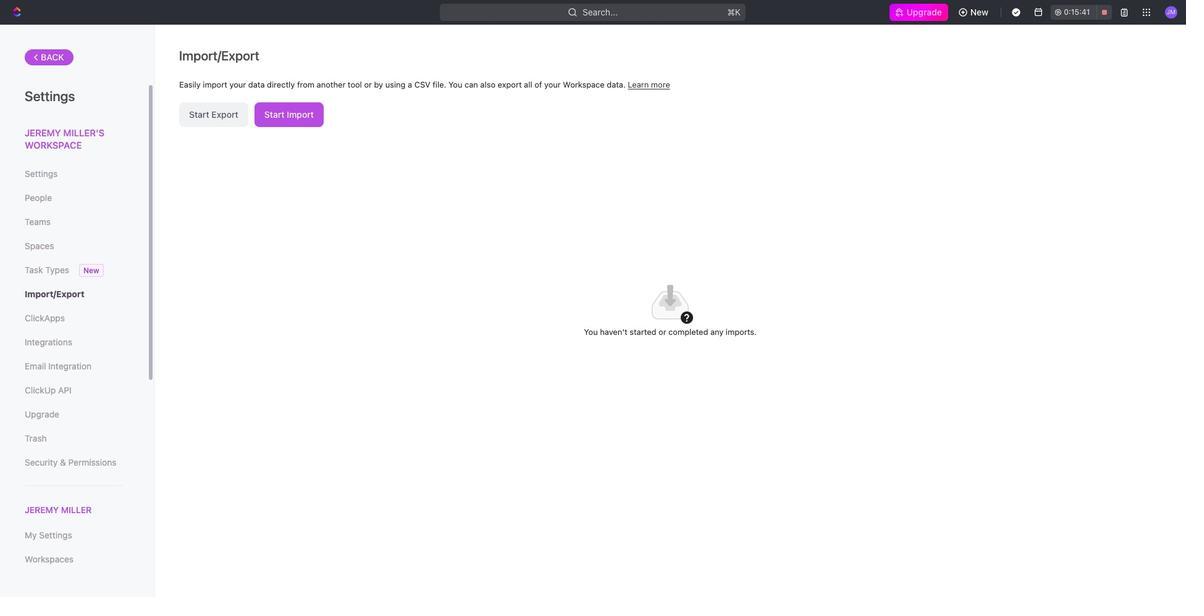 Task type: describe. For each thing, give the bounding box(es) containing it.
integration
[[48, 361, 91, 372]]

trash link
[[25, 429, 123, 450]]

jm button
[[1161, 2, 1181, 22]]

new button
[[953, 2, 996, 22]]

settings link
[[25, 164, 123, 185]]

api
[[58, 385, 71, 396]]

back
[[41, 52, 64, 62]]

data
[[248, 80, 265, 90]]

task
[[25, 265, 43, 276]]

also
[[480, 80, 495, 90]]

settings inside settings link
[[25, 169, 58, 179]]

clickapps link
[[25, 308, 123, 329]]

jeremy miller
[[25, 505, 92, 516]]

new inside button
[[970, 7, 989, 17]]

clickup api
[[25, 385, 71, 396]]

security
[[25, 458, 58, 468]]

all
[[524, 80, 532, 90]]

task types
[[25, 265, 69, 276]]

start import button
[[254, 102, 324, 127]]

settings element
[[0, 25, 154, 598]]

workspaces link
[[25, 550, 123, 571]]

start for start import
[[264, 109, 285, 120]]

0 vertical spatial workspace
[[563, 80, 605, 90]]

file.
[[433, 80, 446, 90]]

start import
[[264, 109, 314, 120]]

import
[[203, 80, 227, 90]]

1 vertical spatial you
[[584, 327, 598, 337]]

back link
[[25, 49, 73, 65]]

security & permissions link
[[25, 453, 123, 474]]

email
[[25, 361, 46, 372]]

of
[[535, 80, 542, 90]]

email integration link
[[25, 356, 123, 377]]

miller's
[[63, 127, 104, 138]]

using
[[385, 80, 406, 90]]

start export
[[189, 109, 238, 120]]

my
[[25, 531, 37, 541]]

learn more link
[[628, 80, 670, 90]]

csv
[[414, 80, 430, 90]]

learn
[[628, 80, 649, 90]]

can
[[465, 80, 478, 90]]

clickapps
[[25, 313, 65, 324]]

import/export link
[[25, 284, 123, 305]]

0 vertical spatial settings
[[25, 88, 75, 104]]

0 horizontal spatial or
[[364, 80, 372, 90]]

tool
[[348, 80, 362, 90]]

started
[[630, 327, 656, 337]]

completed
[[668, 327, 708, 337]]

new inside settings element
[[83, 266, 99, 276]]

directly
[[267, 80, 295, 90]]

types
[[45, 265, 69, 276]]



Task type: locate. For each thing, give the bounding box(es) containing it.
another
[[317, 80, 346, 90]]

your left data
[[229, 80, 246, 90]]

import/export inside 'link'
[[25, 289, 84, 300]]

start
[[189, 109, 209, 120], [264, 109, 285, 120]]

1 horizontal spatial workspace
[[563, 80, 605, 90]]

upgrade
[[907, 7, 942, 17], [25, 410, 59, 420]]

2 vertical spatial settings
[[39, 531, 72, 541]]

jeremy
[[25, 127, 61, 138], [25, 505, 59, 516]]

1 horizontal spatial upgrade
[[907, 7, 942, 17]]

0 vertical spatial upgrade link
[[889, 4, 948, 21]]

spaces link
[[25, 236, 123, 257]]

integrations
[[25, 337, 72, 348]]

2 your from the left
[[544, 80, 561, 90]]

2 jeremy from the top
[[25, 505, 59, 516]]

start left import
[[264, 109, 285, 120]]

jeremy up my settings
[[25, 505, 59, 516]]

or
[[364, 80, 372, 90], [659, 327, 666, 337]]

upgrade left new button at the right of the page
[[907, 7, 942, 17]]

1 horizontal spatial import/export
[[179, 48, 259, 63]]

spaces
[[25, 241, 54, 251]]

settings up people
[[25, 169, 58, 179]]

start for start export
[[189, 109, 209, 120]]

no data image
[[646, 278, 695, 327]]

you
[[448, 80, 462, 90], [584, 327, 598, 337]]

1 horizontal spatial start
[[264, 109, 285, 120]]

1 horizontal spatial your
[[544, 80, 561, 90]]

0 horizontal spatial import/export
[[25, 289, 84, 300]]

import/export
[[179, 48, 259, 63], [25, 289, 84, 300]]

0 horizontal spatial start
[[189, 109, 209, 120]]

or left by
[[364, 80, 372, 90]]

permissions
[[68, 458, 116, 468]]

1 horizontal spatial new
[[970, 7, 989, 17]]

your
[[229, 80, 246, 90], [544, 80, 561, 90]]

0 horizontal spatial new
[[83, 266, 99, 276]]

jeremy inside the jeremy miller's workspace
[[25, 127, 61, 138]]

workspace left data.
[[563, 80, 605, 90]]

settings down back link
[[25, 88, 75, 104]]

1 vertical spatial new
[[83, 266, 99, 276]]

jeremy for jeremy miller's workspace
[[25, 127, 61, 138]]

clickup api link
[[25, 381, 123, 402]]

security & permissions
[[25, 458, 116, 468]]

upgrade inside settings element
[[25, 410, 59, 420]]

more
[[651, 80, 670, 90]]

⌘k
[[728, 7, 741, 17]]

upgrade link up 'trash' link
[[25, 405, 123, 426]]

start left export
[[189, 109, 209, 120]]

export
[[212, 109, 238, 120]]

0 vertical spatial new
[[970, 7, 989, 17]]

a
[[408, 80, 412, 90]]

my settings
[[25, 531, 72, 541]]

0 horizontal spatial your
[[229, 80, 246, 90]]

1 your from the left
[[229, 80, 246, 90]]

or right started at the bottom
[[659, 327, 666, 337]]

1 vertical spatial jeremy
[[25, 505, 59, 516]]

clickup
[[25, 385, 56, 396]]

your right of
[[544, 80, 561, 90]]

1 start from the left
[[189, 109, 209, 120]]

new
[[970, 7, 989, 17], [83, 266, 99, 276]]

jm
[[1167, 8, 1176, 16]]

0 vertical spatial upgrade
[[907, 7, 942, 17]]

0 horizontal spatial you
[[448, 80, 462, 90]]

search...
[[583, 7, 618, 17]]

easily
[[179, 80, 201, 90]]

1 vertical spatial settings
[[25, 169, 58, 179]]

0 horizontal spatial upgrade
[[25, 410, 59, 420]]

1 vertical spatial upgrade
[[25, 410, 59, 420]]

import/export up import
[[179, 48, 259, 63]]

upgrade link
[[889, 4, 948, 21], [25, 405, 123, 426]]

0 vertical spatial jeremy
[[25, 127, 61, 138]]

miller
[[61, 505, 92, 516]]

any
[[710, 327, 724, 337]]

teams
[[25, 217, 51, 227]]

you left can
[[448, 80, 462, 90]]

my settings link
[[25, 526, 123, 547]]

1 vertical spatial upgrade link
[[25, 405, 123, 426]]

2 start from the left
[[264, 109, 285, 120]]

upgrade link left new button at the right of the page
[[889, 4, 948, 21]]

&
[[60, 458, 66, 468]]

workspaces
[[25, 555, 74, 565]]

workspace inside the jeremy miller's workspace
[[25, 139, 82, 150]]

1 horizontal spatial upgrade link
[[889, 4, 948, 21]]

import/export down types
[[25, 289, 84, 300]]

0 horizontal spatial workspace
[[25, 139, 82, 150]]

1 horizontal spatial or
[[659, 327, 666, 337]]

workspace
[[563, 80, 605, 90], [25, 139, 82, 150]]

jeremy for jeremy miller
[[25, 505, 59, 516]]

email integration
[[25, 361, 91, 372]]

1 horizontal spatial you
[[584, 327, 598, 337]]

teams link
[[25, 212, 123, 233]]

1 vertical spatial or
[[659, 327, 666, 337]]

jeremy miller's workspace
[[25, 127, 104, 150]]

easily import your data directly from another tool or by using a csv file. you can also export all of your workspace data. learn more
[[179, 80, 670, 90]]

you left haven't
[[584, 327, 598, 337]]

settings inside my settings link
[[39, 531, 72, 541]]

jeremy left miller's
[[25, 127, 61, 138]]

0 vertical spatial import/export
[[179, 48, 259, 63]]

integrations link
[[25, 332, 123, 353]]

1 vertical spatial import/export
[[25, 289, 84, 300]]

0 horizontal spatial upgrade link
[[25, 405, 123, 426]]

people link
[[25, 188, 123, 209]]

0 vertical spatial or
[[364, 80, 372, 90]]

1 vertical spatial workspace
[[25, 139, 82, 150]]

imports.
[[726, 327, 757, 337]]

start export button
[[179, 102, 248, 127]]

people
[[25, 193, 52, 203]]

0 vertical spatial you
[[448, 80, 462, 90]]

settings
[[25, 88, 75, 104], [25, 169, 58, 179], [39, 531, 72, 541]]

trash
[[25, 434, 47, 444]]

by
[[374, 80, 383, 90]]

0:15:41 button
[[1051, 5, 1112, 20]]

settings right my
[[39, 531, 72, 541]]

workspace down miller's
[[25, 139, 82, 150]]

0:15:41
[[1064, 7, 1090, 17]]

haven't
[[600, 327, 627, 337]]

1 jeremy from the top
[[25, 127, 61, 138]]

you haven't started or completed any imports.
[[584, 327, 757, 337]]

export
[[498, 80, 522, 90]]

from
[[297, 80, 314, 90]]

data.
[[607, 80, 626, 90]]

import
[[287, 109, 314, 120]]

upgrade down clickup
[[25, 410, 59, 420]]



Task type: vqa. For each thing, say whether or not it's contained in the screenshot.
the topmost QDQ9Q icon
no



